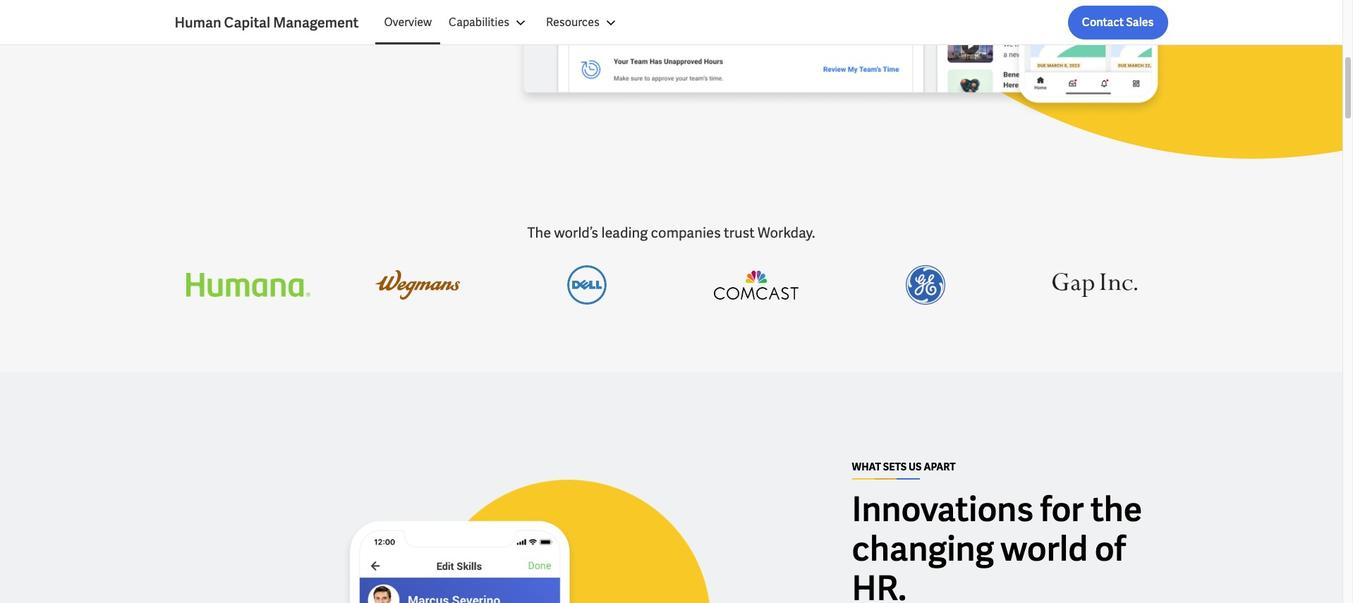 Task type: vqa. For each thing, say whether or not it's contained in the screenshot.
Brings
no



Task type: locate. For each thing, give the bounding box(es) containing it.
sales
[[1126, 15, 1154, 30]]

resources
[[546, 15, 600, 30]]

what
[[852, 461, 881, 474]]

human capital management home screen showing suggested tasks, most used apps, and announcements. hcm system image
[[513, 0, 1168, 118]]

list
[[376, 6, 1168, 40]]

human capital management link
[[175, 13, 376, 32]]

menu containing overview
[[376, 6, 628, 40]]

innovations for the changing world of hr.
[[852, 487, 1142, 603]]

management
[[273, 13, 359, 32]]

the
[[527, 224, 551, 242]]

menu
[[376, 6, 628, 40]]

capital
[[224, 13, 270, 32]]

capabilities button
[[440, 6, 538, 40]]

world
[[1001, 527, 1088, 570]]

workday.
[[758, 224, 815, 242]]

contact sales link
[[1068, 6, 1168, 40]]

innovations
[[852, 487, 1034, 531]]

overview
[[384, 15, 432, 30]]

contact
[[1082, 15, 1124, 30]]

overview link
[[376, 6, 440, 40]]

sets
[[883, 461, 907, 474]]

the gap inc image
[[1052, 265, 1137, 305]]



Task type: describe. For each thing, give the bounding box(es) containing it.
contact sales
[[1082, 15, 1154, 30]]

human
[[175, 13, 221, 32]]

world's
[[554, 224, 598, 242]]

trust
[[724, 224, 755, 242]]

mobile device showing employee profile with feedback and skills. image
[[175, 463, 745, 603]]

for
[[1040, 487, 1084, 531]]

humana, inc. image
[[186, 265, 310, 305]]

resources button
[[538, 6, 628, 40]]

changing
[[852, 527, 994, 570]]

apart
[[924, 461, 956, 474]]

us
[[909, 461, 922, 474]]

hr.
[[852, 566, 907, 603]]

the world's leading companies trust workday.
[[527, 224, 815, 242]]

list containing overview
[[376, 6, 1168, 40]]

human capital management
[[175, 13, 359, 32]]

dell computer corporation image
[[567, 265, 606, 305]]

general electric international, inc. image
[[906, 265, 945, 305]]

capabilities
[[449, 15, 509, 30]]

leading
[[601, 224, 648, 242]]

wegmans food markets, inc. image
[[375, 265, 460, 305]]

the
[[1091, 487, 1142, 531]]

what sets us apart
[[852, 461, 956, 474]]

of
[[1095, 527, 1126, 570]]

comcast (comcast cable communications management, llc) image
[[714, 265, 798, 305]]

companies
[[651, 224, 721, 242]]



